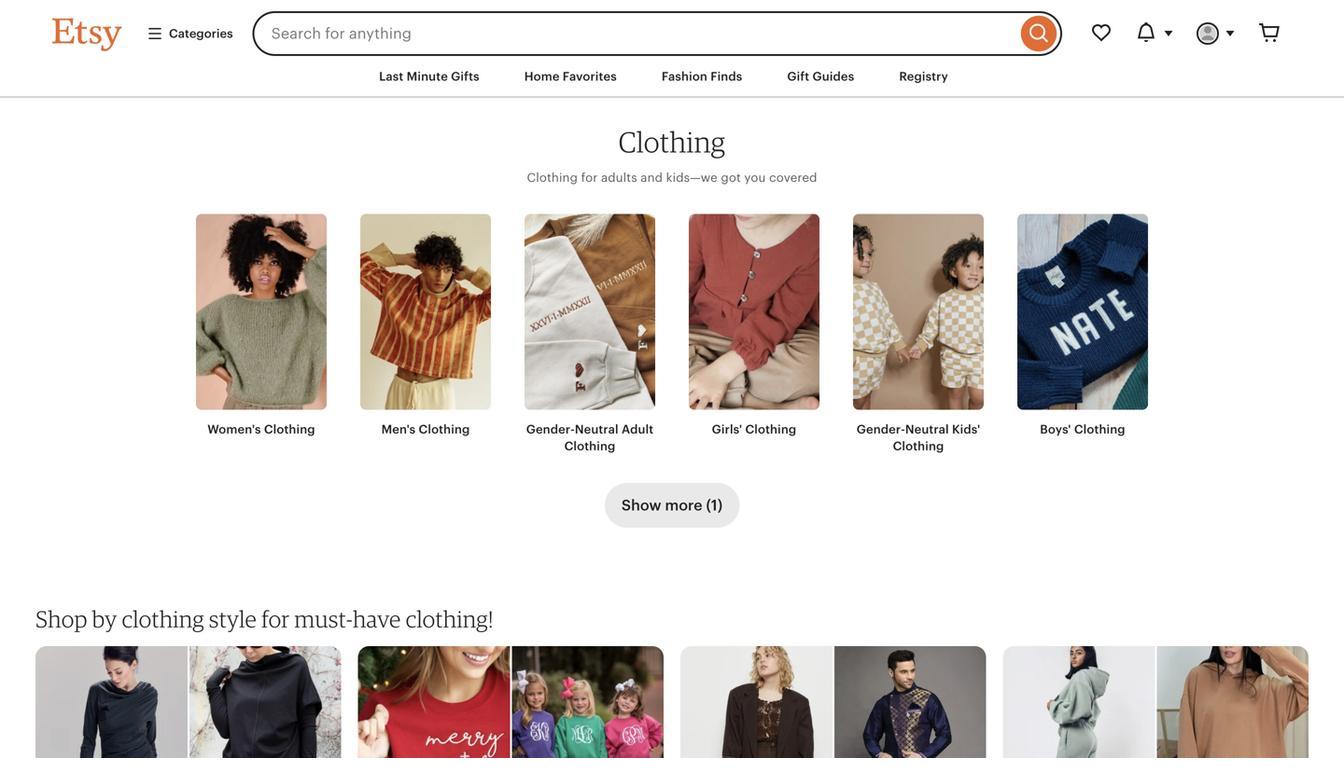 Task type: locate. For each thing, give the bounding box(es) containing it.
0 horizontal spatial gender-
[[526, 423, 575, 437]]

categories button
[[133, 17, 247, 50]]

merry + bright custom embroidered gemma sweatshirt | personalized holiday gift | festive christmas crew | unique seasonal apparel image
[[357, 647, 510, 759]]

last
[[379, 70, 404, 84]]

0 horizontal spatial for
[[261, 606, 290, 633]]

neutral for kids'
[[905, 423, 949, 437]]

gift guides link
[[773, 60, 868, 94]]

home favorites link
[[510, 60, 631, 94]]

fashion
[[662, 70, 708, 84]]

2 gender- from the left
[[857, 423, 905, 437]]

categories banner
[[19, 0, 1326, 56]]

gifts
[[451, 70, 480, 84]]

clothing inside gender-neutral adult clothing
[[564, 440, 616, 454]]

fashion finds link
[[648, 60, 756, 94]]

gender- inside gender-neutral adult clothing
[[526, 423, 575, 437]]

gender- inside the gender-neutral kids' clothing
[[857, 423, 905, 437]]

categories
[[169, 27, 233, 41]]

gender- left adult
[[526, 423, 575, 437]]

gender-
[[526, 423, 575, 437], [857, 423, 905, 437]]

gender-neutral kids' clothing link
[[853, 214, 984, 455]]

None search field
[[253, 11, 1062, 56]]

80s chocolate classic blazer xl image
[[680, 647, 832, 759]]

gender- for gender-neutral kids' clothing
[[857, 423, 905, 437]]

neutral left adult
[[575, 423, 619, 437]]

finds
[[711, 70, 742, 84]]

adults
[[601, 171, 637, 185]]

1 vertical spatial for
[[261, 606, 290, 633]]

clothing for adults and kids—we got you covered
[[527, 171, 817, 185]]

by
[[92, 606, 117, 633]]

girls'
[[712, 423, 742, 437]]

neutral
[[575, 423, 619, 437], [905, 423, 949, 437]]

last minute gifts
[[379, 70, 480, 84]]

registry
[[899, 70, 948, 84]]

neutral left kids'
[[905, 423, 949, 437]]

2 neutral from the left
[[905, 423, 949, 437]]

girls' clothing link
[[689, 214, 820, 438]]

casual muted blue top / gift for her/ asymmetrical top/ long sleeved draped blouse/ women asymmetrical top by aryasense/ tdrd14mbu image
[[35, 647, 187, 759]]

gender- left kids'
[[857, 423, 905, 437]]

neutral inside gender-neutral adult clothing
[[575, 423, 619, 437]]

men's
[[381, 423, 416, 437]]

clothing inside the gender-neutral kids' clothing
[[893, 440, 944, 454]]

1 horizontal spatial neutral
[[905, 423, 949, 437]]

0 horizontal spatial neutral
[[575, 423, 619, 437]]

must-
[[294, 606, 353, 633]]

show more (1)
[[622, 497, 723, 514]]

neutral inside the gender-neutral kids' clothing
[[905, 423, 949, 437]]

women's clothing link
[[196, 214, 327, 438]]

for left "adults"
[[581, 171, 598, 185]]

menu bar
[[19, 56, 1326, 98]]

men's clothing
[[381, 423, 470, 437]]

boys' clothing
[[1040, 423, 1126, 437]]

last minute gifts link
[[365, 60, 494, 94]]

for right style
[[261, 606, 290, 633]]

home
[[524, 70, 560, 84]]

style
[[209, 606, 257, 633]]

have
[[353, 606, 401, 633]]

shop by clothing style for must-have clothing!
[[35, 606, 494, 633]]

guides
[[813, 70, 854, 84]]

1 horizontal spatial for
[[581, 171, 598, 185]]

1 neutral from the left
[[575, 423, 619, 437]]

1 horizontal spatial gender-
[[857, 423, 905, 437]]

1 gender- from the left
[[526, 423, 575, 437]]

clothing
[[619, 125, 726, 159], [527, 171, 578, 185], [264, 423, 315, 437], [419, 423, 470, 437], [745, 423, 797, 437], [1074, 423, 1126, 437], [564, 440, 616, 454], [893, 440, 944, 454]]

registry link
[[885, 60, 962, 94]]

for
[[581, 171, 598, 185], [261, 606, 290, 633]]



Task type: vqa. For each thing, say whether or not it's contained in the screenshot.
out
no



Task type: describe. For each thing, give the bounding box(es) containing it.
boys' clothing link
[[1017, 214, 1148, 438]]

and
[[641, 171, 663, 185]]

got
[[721, 171, 741, 185]]

more
[[665, 497, 703, 514]]

gift guides
[[787, 70, 854, 84]]

clothing!
[[406, 606, 494, 633]]

boys'
[[1040, 423, 1071, 437]]

women's
[[208, 423, 261, 437]]

favorites
[[563, 70, 617, 84]]

kids—we
[[666, 171, 718, 185]]

you
[[744, 171, 766, 185]]

minute
[[407, 70, 448, 84]]

show
[[622, 497, 661, 514]]

fashion finds
[[662, 70, 742, 84]]

menu bar containing last minute gifts
[[19, 56, 1326, 98]]

kids'
[[952, 423, 980, 437]]

0 vertical spatial for
[[581, 171, 598, 185]]

jasmine set of two, streetwear, 2 piece set, loungewear, fleece hoodie and joggers, hoodie and sweatpants set, hoodie joggers set,sweatpants image
[[1002, 647, 1155, 759]]

none search field inside categories banner
[[253, 11, 1062, 56]]

show more (1) button
[[605, 483, 739, 528]]

(1)
[[706, 497, 723, 514]]

men's clothing link
[[360, 214, 491, 438]]

home favorites
[[524, 70, 617, 84]]

long sleeved blouse, turtleneck top, unique party top, pullover,  loose top, black top, casual top, blouses, gift for her, minimalist blouse image
[[189, 647, 342, 759]]

gender- for gender-neutral adult clothing
[[526, 423, 575, 437]]

women's clothing
[[208, 423, 315, 437]]

gender-neutral adult clothing
[[526, 423, 654, 454]]

adult
[[622, 423, 654, 437]]

neutral for adult
[[575, 423, 619, 437]]

brocade art silk kurta jacket set in navy blue image
[[834, 647, 987, 759]]

Search for anything text field
[[253, 11, 1017, 56]]

monogrammed kids crew neck sweatshirt, personalized monogram youth sweatshirt, monogram pullover, monogram sweatshirt, custom sweatshirt image
[[512, 647, 665, 759]]

girls' clothing
[[712, 423, 797, 437]]

gender-neutral kids' clothing
[[857, 423, 980, 454]]

cozy brown oversized hoodie mockup - trendy brown streetwear sweatshirt image
[[1157, 647, 1310, 759]]

covered
[[769, 171, 817, 185]]

shop
[[35, 606, 87, 633]]

gift
[[787, 70, 810, 84]]

gender-neutral adult clothing link
[[525, 214, 655, 455]]

clothing
[[122, 606, 204, 633]]



